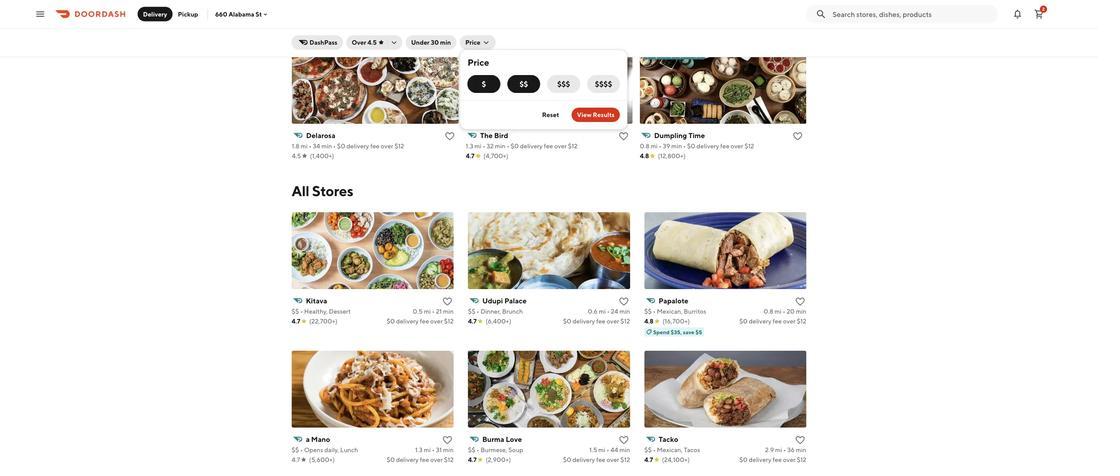 Task type: locate. For each thing, give the bounding box(es) containing it.
save for $5
[[684, 329, 695, 335]]

(24,100+)
[[663, 456, 690, 464]]

1 vertical spatial 0.8
[[764, 308, 774, 315]]

$​0 delivery fee over $12 down 0.8 mi • 20 min
[[740, 318, 807, 325]]

delivery for papalote
[[749, 318, 772, 325]]

1 vertical spatial mexican,
[[657, 447, 683, 454]]

1.3 left 31
[[415, 447, 423, 454]]

price button
[[460, 35, 496, 50]]

$$$
[[558, 80, 571, 88]]

$$ for $$ • mexican, tacos
[[645, 447, 652, 454]]

4.7 down $$ • healthy, dessert
[[292, 318, 301, 325]]

min right the 36
[[797, 447, 807, 454]]

4.5 right over
[[368, 39, 377, 46]]

0.6 mi • 24 min
[[588, 308, 631, 315]]

dinner,
[[481, 308, 501, 315]]

min right 39
[[672, 142, 682, 150]]

• left tacos
[[654, 447, 656, 454]]

save left $5
[[684, 329, 695, 335]]

$​0 for udupi palace
[[564, 318, 572, 325]]

• left the opens
[[300, 447, 303, 454]]

dashpass
[[310, 39, 338, 46]]

$​0 delivery fee over $12 for kitava
[[387, 318, 454, 325]]

min right 31
[[443, 447, 454, 454]]

1 vertical spatial 4.5
[[292, 152, 301, 160]]

min for 1.5 mi • 44 min
[[620, 447, 631, 454]]

$$
[[520, 80, 529, 88], [292, 308, 299, 315], [468, 308, 476, 315], [645, 308, 652, 315], [292, 447, 299, 454], [468, 447, 476, 454], [645, 447, 652, 454]]

$$ left $$$
[[520, 80, 529, 88]]

$$ for $$ • healthy, dessert
[[292, 308, 299, 315]]

1 vertical spatial 1.3
[[415, 447, 423, 454]]

pickup button
[[173, 7, 204, 21]]

stores
[[312, 182, 354, 199]]

brunch
[[503, 308, 523, 315]]

a
[[306, 435, 310, 444]]

over for papalote
[[784, 318, 796, 325]]

$​0 delivery fee over $12 down 0.5 at bottom
[[387, 318, 454, 325]]

click to add this store to your saved list image up 0.8 mi • 20 min
[[795, 297, 806, 307]]

4.8 for (16,700+)
[[645, 318, 654, 325]]

mi right 0.5 at bottom
[[424, 308, 431, 315]]

• left dinner,
[[477, 308, 480, 315]]

4.7 for tacko
[[645, 456, 654, 464]]

save
[[683, 52, 694, 58], [684, 329, 695, 335]]

0.8 left 39
[[640, 142, 650, 150]]

1 vertical spatial spend
[[654, 329, 670, 335]]

fee for kitava
[[420, 318, 429, 325]]

4.8 left (12,800+)
[[640, 152, 649, 160]]

alabama
[[229, 10, 254, 18]]

4.7 down $$ • burmese, soup
[[468, 456, 477, 464]]

$$ right 24
[[645, 308, 652, 315]]

0 vertical spatial 0.8
[[640, 142, 650, 150]]

reset
[[543, 111, 560, 119]]

the
[[480, 131, 493, 140]]

0 vertical spatial mexican,
[[657, 308, 683, 315]]

over 4.5
[[352, 39, 377, 46]]

save right $65, on the right top
[[683, 52, 694, 58]]

mi right "1.5"
[[599, 447, 606, 454]]

view results button
[[572, 108, 620, 122]]

mi for udupi palace
[[599, 308, 606, 315]]

love
[[506, 435, 522, 444]]

1.5
[[590, 447, 598, 454]]

all stores
[[292, 182, 354, 199]]

$$ left burmese,
[[468, 447, 476, 454]]

0 horizontal spatial 1.3
[[415, 447, 423, 454]]

delivery down time
[[697, 142, 719, 150]]

opens
[[304, 447, 323, 454]]

• left 24
[[608, 308, 610, 315]]

• left 32
[[483, 142, 485, 150]]

4.7 down $$ • dinner, brunch at bottom left
[[468, 318, 477, 325]]

• left 44
[[607, 447, 610, 454]]

min right 20 at right
[[797, 308, 807, 315]]

1 horizontal spatial 1.3
[[466, 142, 473, 150]]

$​0 delivery fee over $12 for udupi palace
[[564, 318, 631, 325]]

$$ • healthy, dessert
[[292, 308, 351, 315]]

delivery down 0.6
[[573, 318, 596, 325]]

$​0 for kitava
[[387, 318, 395, 325]]

$$ for $$ • opens daily, lunch
[[292, 447, 299, 454]]

4.7 for a mano
[[292, 456, 300, 464]]

pickup
[[178, 10, 198, 18]]

0 horizontal spatial 4.5
[[292, 152, 301, 160]]

click to add this store to your saved list image up 1.3 mi • 31 min on the bottom
[[442, 435, 453, 446]]

20
[[787, 308, 795, 315]]

udupi
[[483, 297, 503, 305]]

0 vertical spatial 4.5
[[368, 39, 377, 46]]

$$ • opens daily, lunch
[[292, 447, 358, 454]]

(5,600+)
[[309, 456, 335, 464]]

delivery
[[347, 142, 369, 150], [520, 142, 543, 150], [697, 142, 719, 150], [396, 318, 419, 325], [573, 318, 596, 325], [749, 318, 772, 325], [396, 456, 419, 464], [573, 456, 596, 464], [749, 456, 772, 464]]

view results
[[577, 111, 615, 119]]

0.5 mi • 21 min
[[413, 308, 454, 315]]

$35,
[[671, 329, 682, 335]]

$​0 delivery fee over $12 down "1.5"
[[564, 456, 631, 464]]

fee
[[370, 142, 380, 150], [544, 142, 553, 150], [721, 142, 730, 150], [420, 318, 429, 325], [597, 318, 606, 325], [773, 318, 782, 325], [420, 456, 429, 464], [597, 456, 606, 464], [773, 456, 782, 464]]

1 mexican, from the top
[[657, 308, 683, 315]]

1.3 for 1.3 mi • 31 min
[[415, 447, 423, 454]]

$$ inside button
[[520, 80, 529, 88]]

2 mexican, from the top
[[657, 447, 683, 454]]

(16,700+)
[[663, 318, 690, 325]]

$​0 delivery fee over $12 down 1.3 mi • 31 min on the bottom
[[387, 456, 454, 464]]

• up spend $35, save $5
[[654, 308, 656, 315]]

click to add this store to your saved list image left the
[[445, 131, 455, 142]]

1.3 mi • 31 min
[[415, 447, 454, 454]]

delivery right the 34
[[347, 142, 369, 150]]

min for 0.5 mi • 21 min
[[443, 308, 454, 315]]

30
[[431, 39, 439, 46]]

price down price button
[[468, 57, 490, 68]]

min for 1.3 mi • 31 min
[[443, 447, 454, 454]]

$$ right 44
[[645, 447, 652, 454]]

delivery down reset button
[[520, 142, 543, 150]]

1 vertical spatial 4.8
[[645, 318, 654, 325]]

delivery down 0.5 at bottom
[[396, 318, 419, 325]]

• left 20 at right
[[783, 308, 786, 315]]

$65,
[[670, 52, 681, 58]]

(4,700+)
[[484, 152, 509, 160]]

$​0
[[337, 142, 345, 150], [511, 142, 519, 150], [687, 142, 696, 150], [387, 318, 395, 325], [564, 318, 572, 325], [740, 318, 748, 325], [387, 456, 395, 464], [564, 456, 572, 464], [740, 456, 748, 464]]

delivery for udupi palace
[[573, 318, 596, 325]]

click to add this store to your saved list image for bird
[[619, 131, 629, 142]]

click to add this store to your saved list image
[[619, 131, 629, 142], [793, 131, 804, 142], [442, 297, 453, 307], [619, 435, 630, 446], [795, 435, 806, 446]]

kitava
[[306, 297, 327, 305]]

1 horizontal spatial 4.5
[[368, 39, 377, 46]]

mi left 20 at right
[[775, 308, 782, 315]]

$$ left the opens
[[292, 447, 299, 454]]

0 vertical spatial spend
[[653, 52, 669, 58]]

reset button
[[537, 108, 565, 122]]

0 vertical spatial 1.3
[[466, 142, 473, 150]]

4.5 down the 1.8
[[292, 152, 301, 160]]

$$ left healthy,
[[292, 308, 299, 315]]

mi right 2.9
[[776, 447, 783, 454]]

min right 32
[[495, 142, 506, 150]]

min right 44
[[620, 447, 631, 454]]

$ button
[[468, 75, 501, 93]]

4.7 left (5,600+)
[[292, 456, 300, 464]]

4.8 for (12,800+)
[[640, 152, 649, 160]]

save for $12
[[683, 52, 694, 58]]

$​0 delivery fee over $12 down 2.9
[[740, 456, 807, 464]]

0.8 for 0.8 mi • 20 min
[[764, 308, 774, 315]]

daily,
[[325, 447, 339, 454]]

4.7 for burma love
[[468, 456, 477, 464]]

min right 21
[[443, 308, 454, 315]]

31
[[436, 447, 442, 454]]

$$ for $$ • dinner, brunch
[[468, 308, 476, 315]]

0.8
[[640, 142, 650, 150], [764, 308, 774, 315]]

$​0 for papalote
[[740, 318, 748, 325]]

delivery down 1.3 mi • 31 min on the bottom
[[396, 456, 419, 464]]

$12
[[695, 52, 704, 58], [395, 142, 404, 150], [568, 142, 578, 150], [745, 142, 755, 150], [444, 318, 454, 325], [621, 318, 631, 325], [797, 318, 807, 325], [444, 456, 454, 464], [621, 456, 631, 464], [797, 456, 807, 464]]

1 horizontal spatial 0.8
[[764, 308, 774, 315]]

2 button
[[1031, 5, 1049, 23]]

mi for kitava
[[424, 308, 431, 315]]

mi for tacko
[[776, 447, 783, 454]]

click to add this store to your saved list image
[[445, 131, 455, 142], [619, 297, 630, 307], [795, 297, 806, 307], [442, 435, 453, 446]]

0 vertical spatial price
[[466, 39, 481, 46]]

•
[[309, 142, 312, 150], [333, 142, 336, 150], [483, 142, 485, 150], [507, 142, 510, 150], [659, 142, 662, 150], [684, 142, 686, 150], [300, 308, 303, 315], [432, 308, 435, 315], [477, 308, 480, 315], [608, 308, 610, 315], [654, 308, 656, 315], [783, 308, 786, 315], [300, 447, 303, 454], [432, 447, 435, 454], [477, 447, 480, 454], [607, 447, 610, 454], [654, 447, 656, 454], [784, 447, 787, 454]]

mano
[[311, 435, 330, 444]]

delivery down 0.8 mi • 20 min
[[749, 318, 772, 325]]

2
[[1043, 6, 1046, 12]]

over
[[381, 142, 393, 150], [554, 142, 567, 150], [731, 142, 744, 150], [431, 318, 443, 325], [607, 318, 620, 325], [784, 318, 796, 325], [431, 456, 443, 464], [607, 456, 620, 464], [784, 456, 796, 464]]

mexican,
[[657, 308, 683, 315], [657, 447, 683, 454]]

4.7 down $$ • mexican, tacos
[[645, 456, 654, 464]]

0 vertical spatial save
[[683, 52, 694, 58]]

dumpling
[[654, 131, 687, 140]]

min for 2.9 mi • 36 min
[[797, 447, 807, 454]]

over 4.5 button
[[347, 35, 403, 50]]

click to add this store to your saved list image for delarosa
[[445, 131, 455, 142]]

mi right 0.6
[[599, 308, 606, 315]]

4.8 left (16,700+)
[[645, 318, 654, 325]]

mexican, down papalote
[[657, 308, 683, 315]]

4.7
[[466, 152, 475, 160], [292, 318, 301, 325], [468, 318, 477, 325], [292, 456, 300, 464], [468, 456, 477, 464], [645, 456, 654, 464]]

min right 30 on the top
[[440, 39, 451, 46]]

click to add this store to your saved list image up 0.6 mi • 24 min
[[619, 297, 630, 307]]

0 horizontal spatial 0.8
[[640, 142, 650, 150]]

spend left $65, on the right top
[[653, 52, 669, 58]]

mexican, down tacko on the right bottom of page
[[657, 447, 683, 454]]

$$ left dinner,
[[468, 308, 476, 315]]

1.3 left 32
[[466, 142, 473, 150]]

spend left $35,
[[654, 329, 670, 335]]

$​0 delivery fee over $12 down 0.6
[[564, 318, 631, 325]]

4.5
[[368, 39, 377, 46], [292, 152, 301, 160]]

$$ for $$
[[520, 80, 529, 88]]

delivery down "1.5"
[[573, 456, 596, 464]]

(22,700+)
[[310, 318, 338, 325]]

mi
[[301, 142, 308, 150], [475, 142, 482, 150], [651, 142, 658, 150], [424, 308, 431, 315], [599, 308, 606, 315], [775, 308, 782, 315], [424, 447, 431, 454], [599, 447, 606, 454], [776, 447, 783, 454]]

• down bird
[[507, 142, 510, 150]]

mi left 31
[[424, 447, 431, 454]]

min right 24
[[620, 308, 631, 315]]

burma
[[483, 435, 505, 444]]

delivery down 2.9
[[749, 456, 772, 464]]

min right the 34
[[321, 142, 332, 150]]

1 vertical spatial save
[[684, 329, 695, 335]]

delivery for burma love
[[573, 456, 596, 464]]

delarosa
[[306, 131, 335, 140]]

0.8 left 20 at right
[[764, 308, 774, 315]]

$​0 delivery fee over $12 for a mano
[[387, 456, 454, 464]]

fee for papalote
[[773, 318, 782, 325]]

0 vertical spatial 4.8
[[640, 152, 649, 160]]

min for 0.8 mi • 39 min • $​0 delivery fee over $12
[[672, 142, 682, 150]]

• up (1,400+)
[[333, 142, 336, 150]]

price
[[466, 39, 481, 46], [468, 57, 490, 68]]

1.3 mi • 32 min • $​0 delivery fee over $12
[[466, 142, 578, 150]]

mi left 32
[[475, 142, 482, 150]]

$$ • mexican, tacos
[[645, 447, 701, 454]]

price right 30 on the top
[[466, 39, 481, 46]]

click to add this store to your saved list image for udupi palace
[[619, 297, 630, 307]]

view
[[577, 111, 592, 119]]

min inside under 30 min button
[[440, 39, 451, 46]]

• left 21
[[432, 308, 435, 315]]

min
[[440, 39, 451, 46], [321, 142, 332, 150], [495, 142, 506, 150], [672, 142, 682, 150], [443, 308, 454, 315], [620, 308, 631, 315], [797, 308, 807, 315], [443, 447, 454, 454], [620, 447, 631, 454], [797, 447, 807, 454]]

0.8 for 0.8 mi • 39 min • $​0 delivery fee over $12
[[640, 142, 650, 150]]

mi for a mano
[[424, 447, 431, 454]]



Task type: describe. For each thing, give the bounding box(es) containing it.
delivery for kitava
[[396, 318, 419, 325]]

4.7 left (4,700+)
[[466, 152, 475, 160]]

• left 31
[[432, 447, 435, 454]]

0.5
[[413, 308, 423, 315]]

min for 1.3 mi • 32 min • $​0 delivery fee over $12
[[495, 142, 506, 150]]

soup
[[509, 447, 524, 454]]

burritos
[[684, 308, 707, 315]]

(12,800+)
[[658, 152, 686, 160]]

• left 39
[[659, 142, 662, 150]]

$$ button
[[508, 75, 541, 93]]

mexican, for tacko
[[657, 447, 683, 454]]

over for kitava
[[431, 318, 443, 325]]

the bird
[[480, 131, 508, 140]]

• left the 36
[[784, 447, 787, 454]]

4.7 for udupi palace
[[468, 318, 477, 325]]

1.8 mi • 34 min • $​0 delivery fee over $12
[[292, 142, 404, 150]]

dashpass button
[[292, 35, 343, 50]]

fee for tacko
[[773, 456, 782, 464]]

$​0 delivery fee over $12 for burma love
[[564, 456, 631, 464]]

time
[[689, 131, 705, 140]]

spend for spend $35, save $5
[[654, 329, 670, 335]]

udupi palace
[[483, 297, 527, 305]]

tacos
[[684, 447, 701, 454]]

all
[[292, 182, 310, 199]]

2.9 mi • 36 min
[[766, 447, 807, 454]]

21
[[436, 308, 442, 315]]

4.5 inside 'button'
[[368, 39, 377, 46]]

2.9
[[766, 447, 775, 454]]

1 vertical spatial price
[[468, 57, 490, 68]]

4.7 for kitava
[[292, 318, 301, 325]]

healthy,
[[304, 308, 328, 315]]

fee for burma love
[[597, 456, 606, 464]]

st
[[256, 10, 262, 18]]

1.3 for 1.3 mi • 32 min • $​0 delivery fee over $12
[[466, 142, 473, 150]]

$​0 for burma love
[[564, 456, 572, 464]]

lunch
[[340, 447, 358, 454]]

$$ • burmese, soup
[[468, 447, 524, 454]]

burma love
[[483, 435, 522, 444]]

burmese,
[[481, 447, 508, 454]]

papalote
[[659, 297, 689, 305]]

notification bell image
[[1013, 9, 1024, 19]]

• down dumpling time
[[684, 142, 686, 150]]

min for 1.8 mi • 34 min • $​0 delivery fee over $12
[[321, 142, 332, 150]]

under
[[411, 39, 430, 46]]

tacko
[[659, 435, 679, 444]]

fee for a mano
[[420, 456, 429, 464]]

open menu image
[[35, 9, 46, 19]]

mi for papalote
[[775, 308, 782, 315]]

delivery for tacko
[[749, 456, 772, 464]]

under 30 min button
[[406, 35, 457, 50]]

660 alabama st
[[215, 10, 262, 18]]

$$ for $$ • mexican, burritos
[[645, 308, 652, 315]]

delivery
[[143, 10, 167, 18]]

$$ • mexican, burritos
[[645, 308, 707, 315]]

mi left 39
[[651, 142, 658, 150]]

delivery button
[[138, 7, 173, 21]]

• left burmese,
[[477, 447, 480, 454]]

$5
[[696, 329, 703, 335]]

palace
[[505, 297, 527, 305]]

bird
[[494, 131, 508, 140]]

• left healthy,
[[300, 308, 303, 315]]

price inside button
[[466, 39, 481, 46]]

spend for spend $65, save $12
[[653, 52, 669, 58]]

spend $65, save $12
[[653, 52, 704, 58]]

$$ • dinner, brunch
[[468, 308, 523, 315]]

34
[[313, 142, 320, 150]]

1.5 mi • 44 min
[[590, 447, 631, 454]]

36
[[788, 447, 795, 454]]

(1,400+)
[[310, 152, 334, 160]]

660
[[215, 10, 227, 18]]

fee for udupi palace
[[597, 318, 606, 325]]

delivery for a mano
[[396, 456, 419, 464]]

0.8 mi • 20 min
[[764, 308, 807, 315]]

over for a mano
[[431, 456, 443, 464]]

a mano
[[306, 435, 330, 444]]

660 alabama st button
[[215, 10, 269, 18]]

$$$ button
[[548, 75, 581, 93]]

click to add this store to your saved list image for time
[[793, 131, 804, 142]]

mi for burma love
[[599, 447, 606, 454]]

min for 0.8 mi • 20 min
[[797, 308, 807, 315]]

$​0 for tacko
[[740, 456, 748, 464]]

dumpling time
[[654, 131, 705, 140]]

mexican, for papalote
[[657, 308, 683, 315]]

$​0 for a mano
[[387, 456, 395, 464]]

over for tacko
[[784, 456, 796, 464]]

over for udupi palace
[[607, 318, 620, 325]]

exclusives
[[292, 26, 343, 39]]

mi right the 1.8
[[301, 142, 308, 150]]

$​0 delivery fee over $12 for tacko
[[740, 456, 807, 464]]

$​0 delivery fee over $12 for papalote
[[740, 318, 807, 325]]

44
[[611, 447, 619, 454]]

0 items, open order cart image
[[1035, 9, 1045, 19]]

$$$$ button
[[588, 75, 620, 93]]

0.8 mi • 39 min • $​0 delivery fee over $12
[[640, 142, 755, 150]]

$$ for $$ • burmese, soup
[[468, 447, 476, 454]]

Store search: begin typing to search for stores available on DoorDash text field
[[833, 9, 993, 19]]

min for 0.6 mi • 24 min
[[620, 308, 631, 315]]

click to add this store to your saved list image for papalote
[[795, 297, 806, 307]]

1.8
[[292, 142, 299, 150]]

$$$$
[[595, 80, 613, 88]]

39
[[663, 142, 670, 150]]

results
[[593, 111, 615, 119]]

click to add this store to your saved list image for love
[[619, 435, 630, 446]]

under 30 min
[[411, 39, 451, 46]]

spend $35, save $5
[[654, 329, 703, 335]]

(2,900+)
[[486, 456, 511, 464]]

• left the 34
[[309, 142, 312, 150]]

(6,400+)
[[486, 318, 512, 325]]

$
[[482, 80, 486, 88]]

click to add this store to your saved list image for a mano
[[442, 435, 453, 446]]

over for burma love
[[607, 456, 620, 464]]



Task type: vqa. For each thing, say whether or not it's contained in the screenshot.
Ravioli
no



